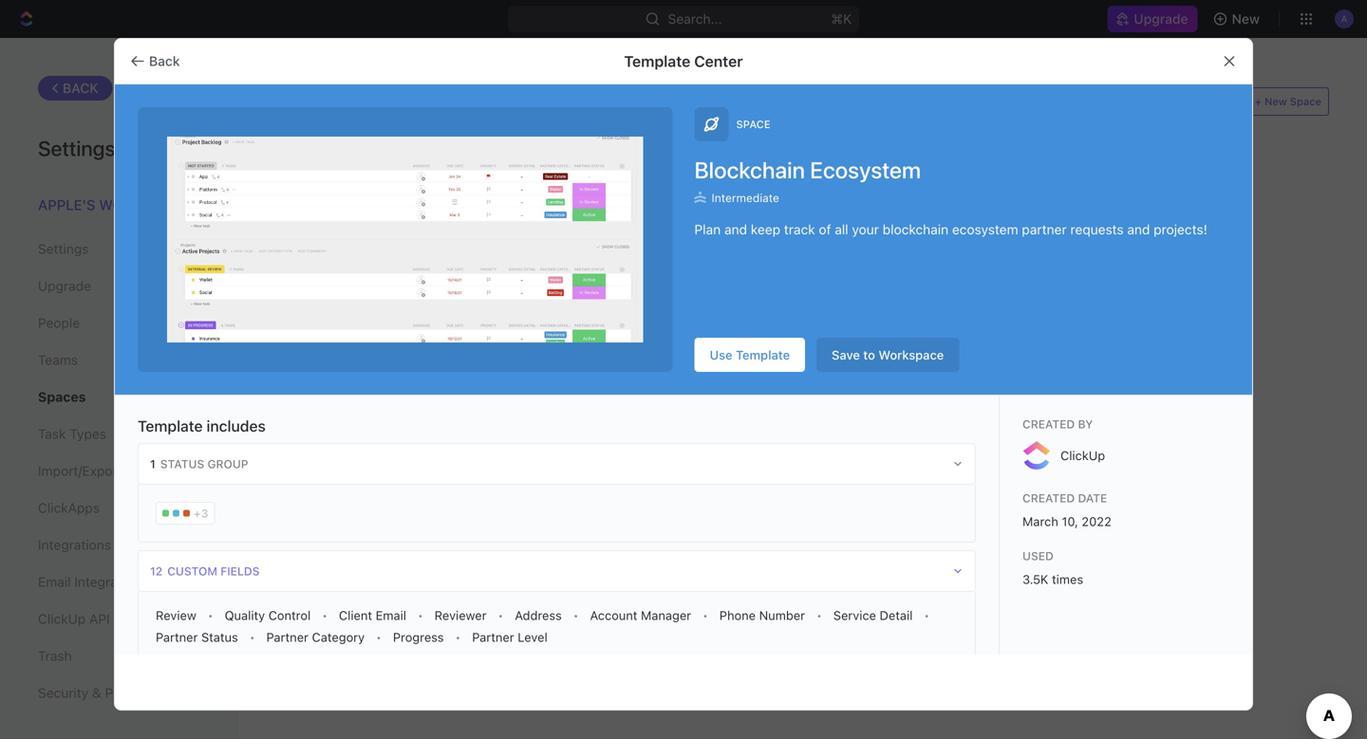 Task type: describe. For each thing, give the bounding box(es) containing it.
api
[[89, 612, 110, 627]]

quality
[[225, 609, 265, 623]]

1 vertical spatial template
[[736, 348, 790, 362]]

plan and keep track of all your blockchain ecosystem partner requests and projects!
[[695, 222, 1208, 237]]

used 3.5k times
[[1023, 550, 1084, 587]]

• for client email
[[418, 609, 423, 622]]

custom
[[167, 565, 217, 578]]

settings element
[[0, 38, 237, 740]]

import/export link
[[38, 455, 198, 488]]

ecosystem
[[952, 222, 1019, 237]]

1 and from the left
[[725, 222, 747, 237]]

use template
[[710, 348, 790, 362]]

new button
[[1206, 4, 1271, 34]]

detail
[[880, 609, 913, 623]]

intermediate
[[712, 191, 780, 204]]

• for partner status
[[250, 631, 255, 644]]

partner for partner status
[[156, 631, 198, 645]]

back link
[[38, 76, 113, 101]]

import/export
[[38, 463, 122, 479]]

new inside settings element
[[128, 428, 152, 442]]

spaces inside settings element
[[38, 389, 86, 405]]

address
[[515, 609, 562, 623]]

template for template center
[[624, 52, 691, 70]]

account manager
[[590, 609, 691, 623]]

reviewer
[[435, 609, 487, 623]]

integrations link
[[38, 529, 198, 562]]

⌘k
[[831, 11, 852, 27]]

manager
[[641, 609, 691, 623]]

partner level
[[472, 631, 548, 645]]

account
[[590, 609, 638, 623]]

types
[[70, 426, 106, 442]]

spaces (1)
[[275, 94, 355, 112]]

trash link
[[38, 640, 198, 673]]

• for review
[[208, 609, 213, 622]]

1 vertical spatial space
[[736, 118, 771, 131]]

people link
[[38, 307, 198, 339]]

1
[[150, 458, 156, 471]]

apple's workspace
[[38, 197, 187, 213]]

upgrade inside settings element
[[38, 278, 91, 294]]

(1)
[[337, 94, 355, 112]]

2 horizontal spatial new
[[1265, 95, 1287, 108]]

partner for partner level
[[472, 631, 514, 645]]

• for account manager
[[703, 609, 708, 622]]

ecosystem
[[810, 157, 921, 183]]

blockchain
[[695, 157, 805, 183]]

partner category
[[266, 631, 365, 645]]

12 custom fields
[[150, 565, 260, 578]]

&
[[92, 686, 101, 701]]

fields
[[221, 565, 260, 578]]

clickapps link
[[38, 492, 198, 525]]

spaces down center
[[684, 94, 742, 112]]

blockchain
[[883, 222, 949, 237]]

2 and from the left
[[1128, 222, 1150, 237]]

by
[[1078, 418, 1093, 431]]

use
[[710, 348, 733, 362]]

back
[[63, 80, 98, 96]]

template includes
[[138, 417, 266, 435]]

apple's
[[38, 197, 95, 213]]

your
[[852, 222, 879, 237]]

1 vertical spatial upgrade link
[[38, 270, 198, 302]]

save to workspace
[[832, 348, 944, 362]]

• for partner category
[[376, 631, 382, 644]]

service detail
[[834, 609, 913, 623]]

1 horizontal spatial email
[[376, 609, 406, 623]]

archived spaces (0)
[[384, 94, 546, 112]]

task types
[[38, 426, 106, 442]]

used
[[1023, 550, 1054, 563]]

archived
[[384, 94, 460, 112]]

client email
[[339, 609, 406, 623]]

client
[[339, 609, 372, 623]]

• for service detail
[[924, 609, 930, 622]]

trash
[[38, 649, 72, 664]]

spaces left (0)
[[464, 94, 521, 112]]

created by
[[1023, 418, 1093, 431]]

task
[[38, 426, 66, 442]]

search...
[[668, 11, 722, 27]]

3.5k
[[1023, 573, 1049, 587]]

created date march 10, 2022
[[1023, 492, 1112, 529]]

back button
[[122, 46, 191, 76]]

• for address
[[573, 609, 579, 622]]

email inside settings element
[[38, 575, 71, 590]]

created for created by
[[1023, 418, 1075, 431]]

• for quality control
[[322, 609, 328, 622]]

0 vertical spatial upgrade
[[1134, 11, 1189, 27]]



Task type: locate. For each thing, give the bounding box(es) containing it.
security
[[38, 686, 89, 701]]

1 horizontal spatial workspace
[[879, 348, 944, 362]]

1 horizontal spatial upgrade
[[1134, 11, 1189, 27]]

new right "+"
[[1265, 95, 1287, 108]]

back
[[149, 53, 180, 69]]

progress
[[393, 631, 444, 645]]

security & permissions link
[[38, 678, 198, 710]]

0 vertical spatial settings
[[38, 136, 115, 160]]

clickup api
[[38, 612, 110, 627]]

1 vertical spatial workspace
[[879, 348, 944, 362]]

1 horizontal spatial clickup
[[1061, 449, 1105, 463]]

times
[[1052, 573, 1084, 587]]

email integration link
[[38, 566, 198, 599]]

1 horizontal spatial and
[[1128, 222, 1150, 237]]

2 settings from the top
[[38, 241, 89, 257]]

1 status group
[[150, 458, 248, 471]]

• up partner category at left
[[322, 609, 328, 622]]

upgrade link up people link
[[38, 270, 198, 302]]

0 vertical spatial template
[[624, 52, 691, 70]]

workspace inside settings element
[[99, 197, 187, 213]]

1 horizontal spatial partner
[[266, 631, 309, 645]]

upgrade link left the new button
[[1108, 6, 1198, 32]]

2 vertical spatial new
[[128, 428, 152, 442]]

• down client email
[[376, 631, 382, 644]]

teams link
[[38, 344, 198, 377]]

spaces down teams
[[38, 389, 86, 405]]

workspace
[[99, 197, 187, 213], [879, 348, 944, 362]]

space up "blockchain"
[[736, 118, 771, 131]]

clickup inside settings element
[[38, 612, 86, 627]]

phone number
[[720, 609, 805, 623]]

clickup down by
[[1061, 449, 1105, 463]]

12
[[150, 565, 163, 578]]

workspace right to
[[879, 348, 944, 362]]

0 horizontal spatial space
[[736, 118, 771, 131]]

0 horizontal spatial template
[[138, 417, 203, 435]]

upgrade
[[1134, 11, 1189, 27], [38, 278, 91, 294]]

0 vertical spatial clickup
[[1061, 449, 1105, 463]]

email integration
[[38, 575, 141, 590]]

0 horizontal spatial and
[[725, 222, 747, 237]]

created up march
[[1023, 492, 1075, 505]]

permissions
[[105, 686, 179, 701]]

partner
[[156, 631, 198, 645], [266, 631, 309, 645], [472, 631, 514, 645]]

0 horizontal spatial workspace
[[99, 197, 187, 213]]

clickup
[[1061, 449, 1105, 463], [38, 612, 86, 627]]

integration
[[74, 575, 141, 590]]

2 horizontal spatial partner
[[472, 631, 514, 645]]

created left by
[[1023, 418, 1075, 431]]

requests
[[1071, 222, 1124, 237]]

• right address
[[573, 609, 579, 622]]

space
[[1290, 95, 1322, 108], [736, 118, 771, 131]]

0 vertical spatial space
[[1290, 95, 1322, 108]]

partner down review
[[156, 631, 198, 645]]

1 vertical spatial settings
[[38, 241, 89, 257]]

created
[[1023, 418, 1075, 431], [1023, 492, 1075, 505]]

people
[[38, 315, 80, 331]]

• down quality
[[250, 631, 255, 644]]

space right "+"
[[1290, 95, 1322, 108]]

email up progress
[[376, 609, 406, 623]]

1 vertical spatial upgrade
[[38, 278, 91, 294]]

spaces
[[275, 94, 333, 112], [464, 94, 521, 112], [684, 94, 742, 112], [38, 389, 86, 405]]

march
[[1023, 515, 1059, 529]]

2 horizontal spatial template
[[736, 348, 790, 362]]

0 vertical spatial workspace
[[99, 197, 187, 213]]

• left the service at right bottom
[[817, 609, 822, 622]]

2 vertical spatial template
[[138, 417, 203, 435]]

settings down apple's
[[38, 241, 89, 257]]

and right 'plan'
[[725, 222, 747, 237]]

• for phone number
[[817, 609, 822, 622]]

2 created from the top
[[1023, 492, 1075, 505]]

(0)
[[525, 94, 546, 112]]

+3
[[194, 507, 208, 520]]

upgrade link
[[1108, 6, 1198, 32], [38, 270, 198, 302]]

of
[[819, 222, 831, 237]]

template
[[624, 52, 691, 70], [736, 348, 790, 362], [138, 417, 203, 435]]

workspace up settings link
[[99, 197, 187, 213]]

plan
[[695, 222, 721, 237]]

0 horizontal spatial upgrade link
[[38, 270, 198, 302]]

center
[[694, 52, 743, 70]]

0 horizontal spatial new
[[128, 428, 152, 442]]

category
[[312, 631, 365, 645]]

10,
[[1062, 515, 1079, 529]]

upgrade up people
[[38, 278, 91, 294]]

•
[[208, 609, 213, 622], [322, 609, 328, 622], [418, 609, 423, 622], [498, 609, 504, 622], [573, 609, 579, 622], [703, 609, 708, 622], [817, 609, 822, 622], [924, 609, 930, 622], [250, 631, 255, 644], [376, 631, 382, 644], [455, 631, 461, 644]]

1 horizontal spatial template
[[624, 52, 691, 70]]

inaccessible spaces
[[575, 94, 745, 112]]

includes
[[207, 417, 266, 435]]

new up "+"
[[1232, 11, 1260, 27]]

1 vertical spatial email
[[376, 609, 406, 623]]

partner for partner category
[[266, 631, 309, 645]]

partner
[[1022, 222, 1067, 237]]

status
[[201, 631, 238, 645]]

to
[[864, 348, 875, 362]]

clickapps
[[38, 500, 100, 516]]

1 created from the top
[[1023, 418, 1075, 431]]

phone
[[720, 609, 756, 623]]

security & permissions
[[38, 686, 179, 701]]

1 partner from the left
[[156, 631, 198, 645]]

created inside created date march 10, 2022
[[1023, 492, 1075, 505]]

upgrade left the new button
[[1134, 11, 1189, 27]]

number
[[759, 609, 805, 623]]

projects!
[[1154, 222, 1208, 237]]

0 horizontal spatial clickup
[[38, 612, 86, 627]]

1 horizontal spatial space
[[1290, 95, 1322, 108]]

template up inaccessible spaces
[[624, 52, 691, 70]]

2 partner from the left
[[266, 631, 309, 645]]

1 vertical spatial new
[[1265, 95, 1287, 108]]

spaces left (1)
[[275, 94, 333, 112]]

clickup for clickup
[[1061, 449, 1105, 463]]

quality control
[[225, 609, 311, 623]]

level
[[518, 631, 548, 645]]

template up status
[[138, 417, 203, 435]]

1 vertical spatial clickup
[[38, 612, 86, 627]]

save
[[832, 348, 860, 362]]

0 horizontal spatial partner
[[156, 631, 198, 645]]

• for progress
[[455, 631, 461, 644]]

template center
[[624, 52, 743, 70]]

blockchain ecosystem
[[695, 157, 921, 183]]

0 vertical spatial upgrade link
[[1108, 6, 1198, 32]]

created for created date march 10, 2022
[[1023, 492, 1075, 505]]

all
[[835, 222, 849, 237]]

email up the clickup api
[[38, 575, 71, 590]]

partner status
[[156, 631, 238, 645]]

0 vertical spatial email
[[38, 575, 71, 590]]

0 horizontal spatial email
[[38, 575, 71, 590]]

clickup for clickup api
[[38, 612, 86, 627]]

date
[[1078, 492, 1107, 505]]

control
[[268, 609, 311, 623]]

• left phone
[[703, 609, 708, 622]]

• right detail
[[924, 609, 930, 622]]

clickup api link
[[38, 603, 198, 636]]

0 vertical spatial created
[[1023, 418, 1075, 431]]

• up partner level
[[498, 609, 504, 622]]

1 settings from the top
[[38, 136, 115, 160]]

keep
[[751, 222, 781, 237]]

inaccessible
[[575, 94, 680, 112]]

2022
[[1082, 515, 1112, 529]]

+ new space
[[1255, 95, 1322, 108]]

template for template includes
[[138, 417, 203, 435]]

+
[[1255, 95, 1262, 108]]

integrations
[[38, 537, 111, 553]]

service
[[834, 609, 876, 623]]

1 vertical spatial created
[[1023, 492, 1075, 505]]

• up status
[[208, 609, 213, 622]]

3 partner from the left
[[472, 631, 514, 645]]

and right the requests
[[1128, 222, 1150, 237]]

teams
[[38, 352, 78, 368]]

1 horizontal spatial new
[[1232, 11, 1260, 27]]

new inside button
[[1232, 11, 1260, 27]]

settings up apple's
[[38, 136, 115, 160]]

0 horizontal spatial upgrade
[[38, 278, 91, 294]]

group
[[207, 458, 248, 471]]

spaces link
[[38, 381, 198, 414]]

settings
[[38, 136, 115, 160], [38, 241, 89, 257]]

1 horizontal spatial upgrade link
[[1108, 6, 1198, 32]]

template right use
[[736, 348, 790, 362]]

clickup up trash
[[38, 612, 86, 627]]

partner down control
[[266, 631, 309, 645]]

• up progress
[[418, 609, 423, 622]]

partner down reviewer at the bottom
[[472, 631, 514, 645]]

settings link
[[38, 233, 198, 265]]

• for reviewer
[[498, 609, 504, 622]]

0 vertical spatial new
[[1232, 11, 1260, 27]]

• down reviewer at the bottom
[[455, 631, 461, 644]]

new up 1
[[128, 428, 152, 442]]



Task type: vqa. For each thing, say whether or not it's contained in the screenshot.
DATE
yes



